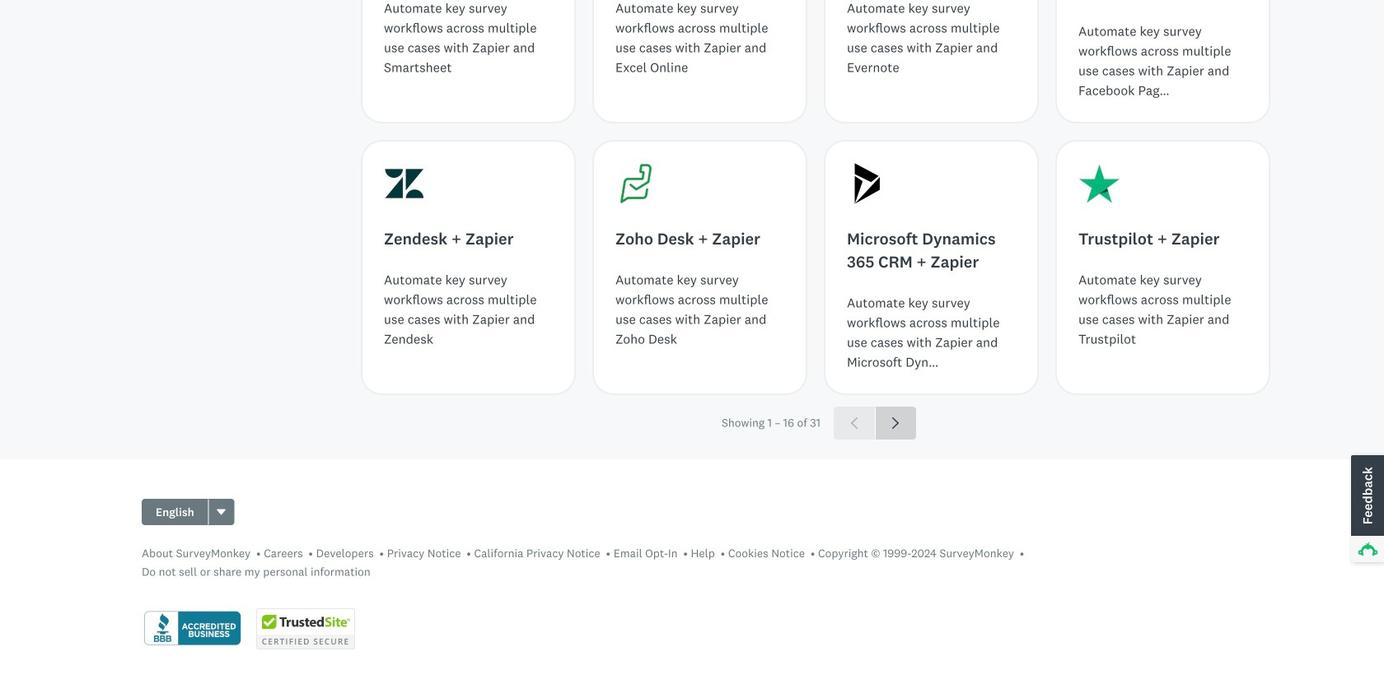 Task type: locate. For each thing, give the bounding box(es) containing it.
trustpilot + zapier image
[[1078, 163, 1120, 204]]

microsoft dynamics 365 crm + zapier image
[[847, 163, 888, 204]]

1 horizontal spatial group
[[834, 407, 916, 440]]

next page image
[[889, 417, 902, 430]]

click to verify bbb accreditation and to see a bbb report. image
[[142, 610, 243, 649]]

group
[[834, 407, 916, 440], [142, 499, 235, 526]]

language dropdown image
[[216, 507, 227, 518], [217, 510, 226, 515]]

1 vertical spatial group
[[142, 499, 235, 526]]

trustedsite helps keep you safe from identity theft, credit card fraud, spyware, spam, viruses and online scams image
[[256, 609, 355, 650]]

pagination element
[[362, 407, 1269, 440]]



Task type: vqa. For each thing, say whether or not it's contained in the screenshot.
chevron down icon to the right
no



Task type: describe. For each thing, give the bounding box(es) containing it.
0 vertical spatial group
[[834, 407, 916, 440]]

zoho desk + zapier image
[[615, 163, 657, 204]]

zendesk + zapier image
[[384, 163, 425, 204]]

0 horizontal spatial group
[[142, 499, 235, 526]]



